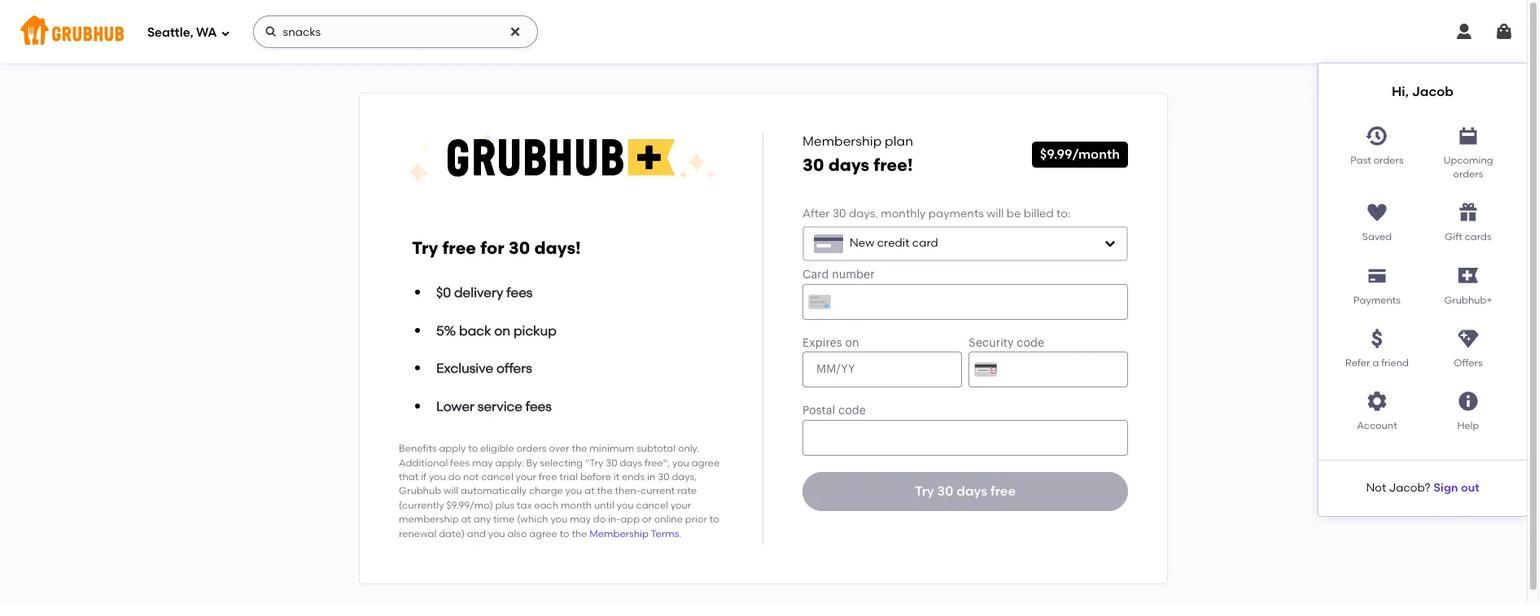 Task type: locate. For each thing, give the bounding box(es) containing it.
0 vertical spatial may
[[472, 457, 493, 469]]

0 vertical spatial will
[[987, 207, 1004, 221]]

2 horizontal spatial to
[[710, 514, 719, 525]]

1 vertical spatial membership
[[590, 528, 649, 539]]

1 vertical spatial try
[[915, 483, 934, 499]]

additional
[[399, 457, 448, 469]]

agree
[[692, 457, 720, 469], [529, 528, 557, 539]]

sign out button
[[1434, 474, 1480, 503]]

apply
[[439, 443, 466, 454]]

Search for food, convenience, alcohol... search field
[[253, 15, 538, 48]]

cards
[[1465, 231, 1492, 243]]

at down $9.99/mo)
[[461, 514, 471, 525]]

fees right the delivery
[[507, 285, 533, 300]]

0 horizontal spatial agree
[[529, 528, 557, 539]]

1 vertical spatial agree
[[529, 528, 557, 539]]

1 horizontal spatial to
[[560, 528, 569, 539]]

also
[[508, 528, 527, 539]]

$9.99/mo)
[[446, 500, 493, 511]]

svg image inside refer a friend button
[[1366, 327, 1389, 350]]

membership
[[803, 133, 882, 149], [590, 528, 649, 539]]

0 horizontal spatial do
[[448, 471, 461, 483]]

0 horizontal spatial days,
[[672, 471, 697, 483]]

gift
[[1445, 231, 1463, 243]]

the up "until"
[[597, 486, 613, 497]]

1 horizontal spatial may
[[570, 514, 591, 525]]

on
[[494, 323, 511, 338]]

2 horizontal spatial days
[[957, 483, 988, 499]]

tax
[[517, 500, 532, 511]]

your down rate
[[671, 500, 691, 511]]

jacob right not
[[1389, 481, 1425, 495]]

svg image
[[1455, 22, 1474, 42], [264, 25, 277, 38], [1366, 124, 1389, 147], [1457, 124, 1480, 147], [1366, 201, 1389, 224], [1104, 237, 1117, 250], [1366, 264, 1389, 287], [1366, 327, 1389, 350], [1457, 327, 1480, 350]]

1 vertical spatial to
[[710, 514, 719, 525]]

upcoming
[[1444, 154, 1493, 166]]

svg image
[[1495, 22, 1514, 42], [508, 25, 521, 38], [220, 28, 230, 38], [1457, 201, 1480, 224], [1366, 390, 1389, 413], [1457, 390, 1480, 413]]

upcoming orders link
[[1423, 118, 1514, 182]]

the right over
[[572, 443, 587, 454]]

that
[[399, 471, 419, 483]]

card
[[912, 236, 938, 250]]

svg image inside account link
[[1366, 390, 1389, 413]]

only.
[[678, 443, 699, 454]]

1 horizontal spatial days
[[828, 155, 870, 175]]

to right apply
[[468, 443, 478, 454]]

0 horizontal spatial orders
[[517, 443, 547, 454]]

will inside benefits apply to eligible orders over the minimum subtotal only. additional fees may apply. by selecting "try 30 days free", you agree that if you do not cancel your free trial before it ends in 30 days, grubhub will automatically charge you at the then-current rate (currently $9.99/mo) plus tax each month until you cancel your membership at any time (which you may do in-app or online prior to renewal date) and you also agree to the
[[444, 486, 458, 497]]

cancel
[[481, 471, 513, 483], [636, 500, 668, 511]]

svg image for upcoming orders
[[1457, 124, 1480, 147]]

0 vertical spatial fees
[[507, 285, 533, 300]]

1 horizontal spatial agree
[[692, 457, 720, 469]]

0 vertical spatial try
[[412, 238, 438, 258]]

you down time
[[488, 528, 505, 539]]

svg image for saved
[[1366, 201, 1389, 224]]

5% back on pickup
[[436, 323, 557, 338]]

credit
[[877, 236, 910, 250]]

days,
[[849, 207, 878, 221], [672, 471, 697, 483]]

do
[[448, 471, 461, 483], [593, 514, 606, 525]]

apply.
[[495, 457, 524, 469]]

days, up rate
[[672, 471, 697, 483]]

0 vertical spatial orders
[[1374, 154, 1404, 166]]

orders right past
[[1374, 154, 1404, 166]]

0 horizontal spatial at
[[461, 514, 471, 525]]

0 vertical spatial to
[[468, 443, 478, 454]]

seattle, wa
[[147, 25, 217, 40]]

payments
[[929, 207, 984, 221]]

try for try 30 days free
[[915, 483, 934, 499]]

0 horizontal spatial days
[[620, 457, 642, 469]]

help
[[1458, 420, 1480, 432]]

may up not
[[472, 457, 493, 469]]

your down by
[[516, 471, 536, 483]]

grubhub
[[399, 486, 441, 497]]

refer a friend button
[[1332, 321, 1423, 371]]

days, inside benefits apply to eligible orders over the minimum subtotal only. additional fees may apply. by selecting "try 30 days free", you agree that if you do not cancel your free trial before it ends in 30 days, grubhub will automatically charge you at the then-current rate (currently $9.99/mo) plus tax each month until you cancel your membership at any time (which you may do in-app or online prior to renewal date) and you also agree to the
[[672, 471, 697, 483]]

at
[[585, 486, 595, 497], [461, 514, 471, 525]]

month
[[561, 500, 592, 511]]

membership inside membership plan 30 days free!
[[803, 133, 882, 149]]

svg image inside gift cards link
[[1457, 201, 1480, 224]]

2 vertical spatial days
[[957, 483, 988, 499]]

until
[[594, 500, 615, 511]]

2 vertical spatial fees
[[450, 457, 470, 469]]

to
[[468, 443, 478, 454], [710, 514, 719, 525], [560, 528, 569, 539]]

do left in-
[[593, 514, 606, 525]]

may
[[472, 457, 493, 469], [570, 514, 591, 525]]

0 horizontal spatial may
[[472, 457, 493, 469]]

past
[[1351, 154, 1371, 166]]

svg image inside 'past orders' link
[[1366, 124, 1389, 147]]

svg image inside upcoming orders link
[[1457, 124, 1480, 147]]

"try
[[585, 457, 604, 469]]

saved link
[[1332, 195, 1423, 245]]

orders
[[1374, 154, 1404, 166], [1453, 168, 1484, 180], [517, 443, 547, 454]]

to down month
[[560, 528, 569, 539]]

and
[[467, 528, 486, 539]]

svg image inside payments link
[[1366, 264, 1389, 287]]

0 vertical spatial jacob
[[1412, 84, 1454, 99]]

1 vertical spatial fees
[[526, 399, 552, 414]]

svg image inside offers 'link'
[[1457, 327, 1480, 350]]

(currently
[[399, 500, 444, 511]]

any
[[474, 514, 491, 525]]

friend
[[1382, 357, 1409, 369]]

free inside button
[[991, 483, 1016, 499]]

jacob right hi,
[[1412, 84, 1454, 99]]

fees for $0 delivery fees
[[507, 285, 533, 300]]

selecting
[[540, 457, 583, 469]]

orders inside upcoming orders
[[1453, 168, 1484, 180]]

0 vertical spatial your
[[516, 471, 536, 483]]

may down month
[[570, 514, 591, 525]]

jacob for hi,
[[1412, 84, 1454, 99]]

at down before
[[585, 486, 595, 497]]

past orders
[[1351, 154, 1404, 166]]

0 vertical spatial membership
[[803, 133, 882, 149]]

if
[[421, 471, 427, 483]]

1 vertical spatial days
[[620, 457, 642, 469]]

account link
[[1332, 384, 1423, 434]]

1 vertical spatial do
[[593, 514, 606, 525]]

0 horizontal spatial free
[[442, 238, 476, 258]]

0 horizontal spatial to
[[468, 443, 478, 454]]

orders down 'upcoming'
[[1453, 168, 1484, 180]]

membership up free!
[[803, 133, 882, 149]]

not
[[463, 471, 479, 483]]

in
[[647, 471, 656, 483]]

will left be at the right top of page
[[987, 207, 1004, 221]]

0 horizontal spatial try
[[412, 238, 438, 258]]

1 horizontal spatial try
[[915, 483, 934, 499]]

0 vertical spatial do
[[448, 471, 461, 483]]

1 vertical spatial orders
[[1453, 168, 1484, 180]]

1 vertical spatial jacob
[[1389, 481, 1425, 495]]

seattle,
[[147, 25, 193, 40]]

30
[[803, 155, 824, 175], [833, 207, 846, 221], [509, 238, 530, 258], [606, 457, 618, 469], [658, 471, 670, 483], [937, 483, 954, 499]]

1 horizontal spatial free
[[539, 471, 557, 483]]

fees
[[507, 285, 533, 300], [526, 399, 552, 414], [450, 457, 470, 469]]

refer a friend
[[1346, 357, 1409, 369]]

orders inside benefits apply to eligible orders over the minimum subtotal only. additional fees may apply. by selecting "try 30 days free", you agree that if you do not cancel your free trial before it ends in 30 days, grubhub will automatically charge you at the then-current rate (currently $9.99/mo) plus tax each month until you cancel your membership at any time (which you may do in-app or online prior to renewal date) and you also agree to the
[[517, 443, 547, 454]]

cancel up automatically
[[481, 471, 513, 483]]

membership plan 30 days free!
[[803, 133, 913, 175]]

0 horizontal spatial your
[[516, 471, 536, 483]]

1 vertical spatial days,
[[672, 471, 697, 483]]

(which
[[517, 514, 548, 525]]

1 vertical spatial the
[[597, 486, 613, 497]]

the down month
[[572, 528, 587, 539]]

fees right service
[[526, 399, 552, 414]]

1 horizontal spatial membership
[[803, 133, 882, 149]]

2 vertical spatial orders
[[517, 443, 547, 454]]

0 horizontal spatial cancel
[[481, 471, 513, 483]]

will
[[987, 207, 1004, 221], [444, 486, 458, 497]]

will up $9.99/mo)
[[444, 486, 458, 497]]

2 horizontal spatial free
[[991, 483, 1016, 499]]

lower service fees
[[436, 399, 552, 414]]

agree down only.
[[692, 457, 720, 469]]

after 30 days, monthly payments will be billed to:
[[803, 207, 1071, 221]]

to right prior
[[710, 514, 719, 525]]

$0
[[436, 285, 451, 300]]

days inside benefits apply to eligible orders over the minimum subtotal only. additional fees may apply. by selecting "try 30 days free", you agree that if you do not cancel your free trial before it ends in 30 days, grubhub will automatically charge you at the then-current rate (currently $9.99/mo) plus tax each month until you cancel your membership at any time (which you may do in-app or online prior to renewal date) and you also agree to the
[[620, 457, 642, 469]]

gift cards
[[1445, 231, 1492, 243]]

days, up new
[[849, 207, 878, 221]]

monthly
[[881, 207, 926, 221]]

?
[[1425, 481, 1431, 495]]

1 vertical spatial will
[[444, 486, 458, 497]]

1 horizontal spatial your
[[671, 500, 691, 511]]

terms
[[651, 528, 679, 539]]

1 horizontal spatial at
[[585, 486, 595, 497]]

1 horizontal spatial cancel
[[636, 500, 668, 511]]

fees down apply
[[450, 457, 470, 469]]

1 vertical spatial at
[[461, 514, 471, 525]]

1 horizontal spatial orders
[[1374, 154, 1404, 166]]

billed
[[1024, 207, 1054, 221]]

membership for .
[[590, 528, 649, 539]]

2 horizontal spatial orders
[[1453, 168, 1484, 180]]

grubhub plus flag logo image
[[1459, 268, 1478, 283]]

0 vertical spatial days
[[828, 155, 870, 175]]

the
[[572, 443, 587, 454], [597, 486, 613, 497], [572, 528, 587, 539]]

try inside button
[[915, 483, 934, 499]]

try for try free for 30 days!
[[412, 238, 438, 258]]

try 30 days free button
[[803, 472, 1128, 511]]

agree down (which
[[529, 528, 557, 539]]

each
[[534, 500, 558, 511]]

orders up by
[[517, 443, 547, 454]]

hi,
[[1392, 84, 1409, 99]]

cancel up or
[[636, 500, 668, 511]]

svg image for payments
[[1366, 264, 1389, 287]]

renewal
[[399, 528, 437, 539]]

0 vertical spatial days,
[[849, 207, 878, 221]]

then-
[[615, 486, 641, 497]]

free!
[[874, 155, 913, 175]]

jacob
[[1412, 84, 1454, 99], [1389, 481, 1425, 495]]

benefits
[[399, 443, 437, 454]]

do left not
[[448, 471, 461, 483]]

membership down in-
[[590, 528, 649, 539]]

svg image inside saved link
[[1366, 201, 1389, 224]]

0 horizontal spatial will
[[444, 486, 458, 497]]

0 horizontal spatial membership
[[590, 528, 649, 539]]



Task type: vqa. For each thing, say whether or not it's contained in the screenshot.
the bottommost Applewood
no



Task type: describe. For each thing, give the bounding box(es) containing it.
try free for 30 days!
[[412, 238, 581, 258]]

over
[[549, 443, 569, 454]]

you down then-
[[617, 500, 634, 511]]

app
[[621, 514, 640, 525]]

membership logo image
[[406, 133, 716, 185]]

you up month
[[565, 486, 582, 497]]

not jacob ? sign out
[[1366, 481, 1480, 495]]

svg image for offers
[[1457, 327, 1480, 350]]

orders for past orders
[[1374, 154, 1404, 166]]

plan
[[885, 133, 913, 149]]

offers link
[[1423, 321, 1514, 371]]

svg image for past orders
[[1366, 124, 1389, 147]]

new credit card
[[850, 236, 938, 250]]

subtotal
[[637, 443, 676, 454]]

plus
[[495, 500, 515, 511]]

refer
[[1346, 357, 1370, 369]]

a
[[1373, 357, 1379, 369]]

exclusive offers
[[436, 361, 532, 376]]

30 inside membership plan 30 days free!
[[803, 155, 824, 175]]

account
[[1357, 420, 1397, 432]]

by
[[526, 457, 538, 469]]

30 inside button
[[937, 483, 954, 499]]

not
[[1366, 481, 1386, 495]]

offers
[[1454, 357, 1483, 369]]

0 vertical spatial cancel
[[481, 471, 513, 483]]

delivery
[[454, 285, 503, 300]]

payments
[[1354, 294, 1401, 306]]

payments link
[[1332, 258, 1423, 308]]

current
[[641, 486, 675, 497]]

5%
[[436, 323, 456, 338]]

past orders link
[[1332, 118, 1423, 182]]

0 vertical spatial at
[[585, 486, 595, 497]]

benefits apply to eligible orders over the minimum subtotal only. additional fees may apply. by selecting "try 30 days free", you agree that if you do not cancel your free trial before it ends in 30 days, grubhub will automatically charge you at the then-current rate (currently $9.99/mo) plus tax each month until you cancel your membership at any time (which you may do in-app or online prior to renewal date) and you also agree to the
[[399, 443, 720, 539]]

time
[[493, 514, 515, 525]]

0 vertical spatial the
[[572, 443, 587, 454]]

grubhub+ button
[[1423, 258, 1514, 308]]

wa
[[196, 25, 217, 40]]

1 vertical spatial your
[[671, 500, 691, 511]]

orders for upcoming orders
[[1453, 168, 1484, 180]]

svg image inside help button
[[1457, 390, 1480, 413]]

in-
[[608, 514, 621, 525]]

rate
[[677, 486, 697, 497]]

.
[[679, 528, 682, 539]]

automatically
[[461, 486, 527, 497]]

grubhub+
[[1444, 294, 1493, 306]]

1 vertical spatial may
[[570, 514, 591, 525]]

0 vertical spatial agree
[[692, 457, 720, 469]]

jacob for not
[[1389, 481, 1425, 495]]

help button
[[1423, 384, 1514, 434]]

membership for 30
[[803, 133, 882, 149]]

membership
[[399, 514, 459, 525]]

charge
[[529, 486, 563, 497]]

out
[[1461, 481, 1480, 495]]

trial
[[560, 471, 578, 483]]

1 horizontal spatial will
[[987, 207, 1004, 221]]

try 30 days free
[[915, 483, 1016, 499]]

for
[[480, 238, 504, 258]]

you down only.
[[672, 457, 689, 469]]

be
[[1007, 207, 1021, 221]]

1 horizontal spatial days,
[[849, 207, 878, 221]]

days inside membership plan 30 days free!
[[828, 155, 870, 175]]

saved
[[1363, 231, 1392, 243]]

membership terms .
[[590, 528, 682, 539]]

ends
[[622, 471, 645, 483]]

2 vertical spatial to
[[560, 528, 569, 539]]

$9.99/month
[[1040, 146, 1120, 162]]

before
[[580, 471, 611, 483]]

prior
[[685, 514, 707, 525]]

new
[[850, 236, 875, 250]]

you down the each
[[551, 514, 568, 525]]

1 vertical spatial cancel
[[636, 500, 668, 511]]

you right if
[[429, 471, 446, 483]]

free inside benefits apply to eligible orders over the minimum subtotal only. additional fees may apply. by selecting "try 30 days free", you agree that if you do not cancel your free trial before it ends in 30 days, grubhub will automatically charge you at the then-current rate (currently $9.99/mo) plus tax each month until you cancel your membership at any time (which you may do in-app or online prior to renewal date) and you also agree to the
[[539, 471, 557, 483]]

free",
[[645, 457, 670, 469]]

exclusive
[[436, 361, 493, 376]]

svg image for refer a friend
[[1366, 327, 1389, 350]]

or
[[642, 514, 652, 525]]

after
[[803, 207, 830, 221]]

date)
[[439, 528, 465, 539]]

main navigation navigation
[[0, 0, 1527, 516]]

membership terms link
[[590, 528, 679, 539]]

to:
[[1057, 207, 1071, 221]]

1 horizontal spatial do
[[593, 514, 606, 525]]

service
[[478, 399, 523, 414]]

fees inside benefits apply to eligible orders over the minimum subtotal only. additional fees may apply. by selecting "try 30 days free", you agree that if you do not cancel your free trial before it ends in 30 days, grubhub will automatically charge you at the then-current rate (currently $9.99/mo) plus tax each month until you cancel your membership at any time (which you may do in-app or online prior to renewal date) and you also agree to the
[[450, 457, 470, 469]]

sign
[[1434, 481, 1458, 495]]

minimum
[[590, 443, 634, 454]]

hi, jacob
[[1392, 84, 1454, 99]]

2 vertical spatial the
[[572, 528, 587, 539]]

offers
[[497, 361, 532, 376]]

fees for lower service fees
[[526, 399, 552, 414]]

lower
[[436, 399, 475, 414]]

it
[[614, 471, 620, 483]]

days inside try 30 days free button
[[957, 483, 988, 499]]



